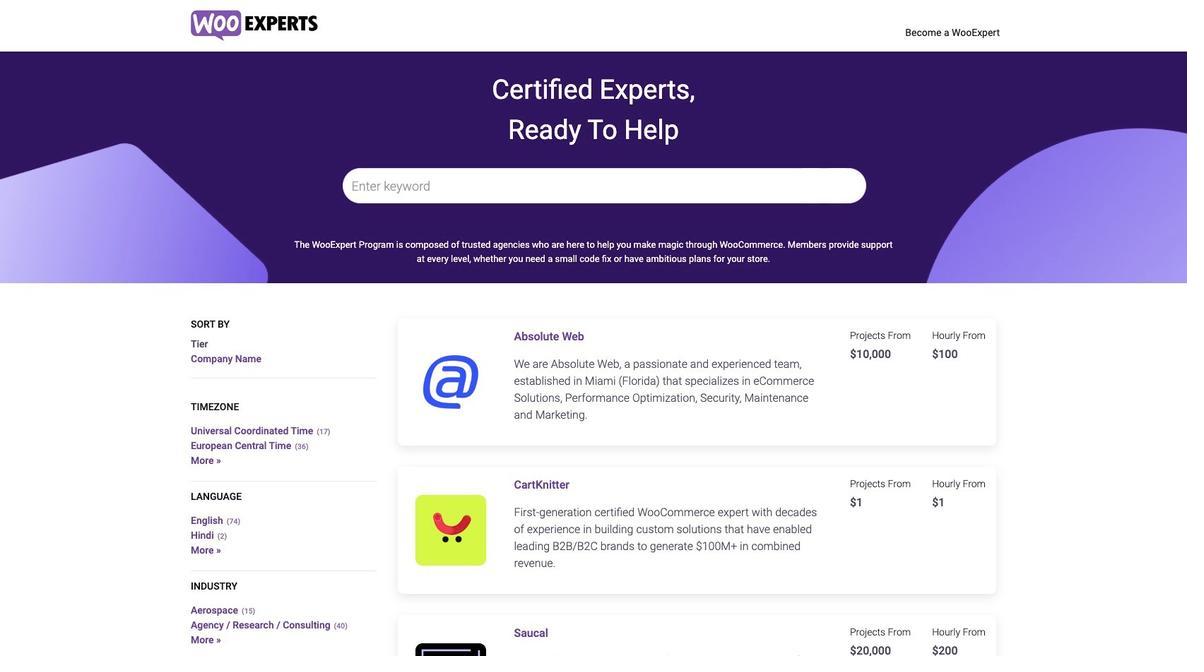 Task type: locate. For each thing, give the bounding box(es) containing it.
Enter keyword search field
[[342, 168, 866, 203]]

cartknitter logo image
[[415, 495, 486, 566]]

tab list
[[191, 396, 376, 656]]

absolute web logo image
[[415, 347, 486, 418]]



Task type: vqa. For each thing, say whether or not it's contained in the screenshot.
CartKnitter Logo
yes



